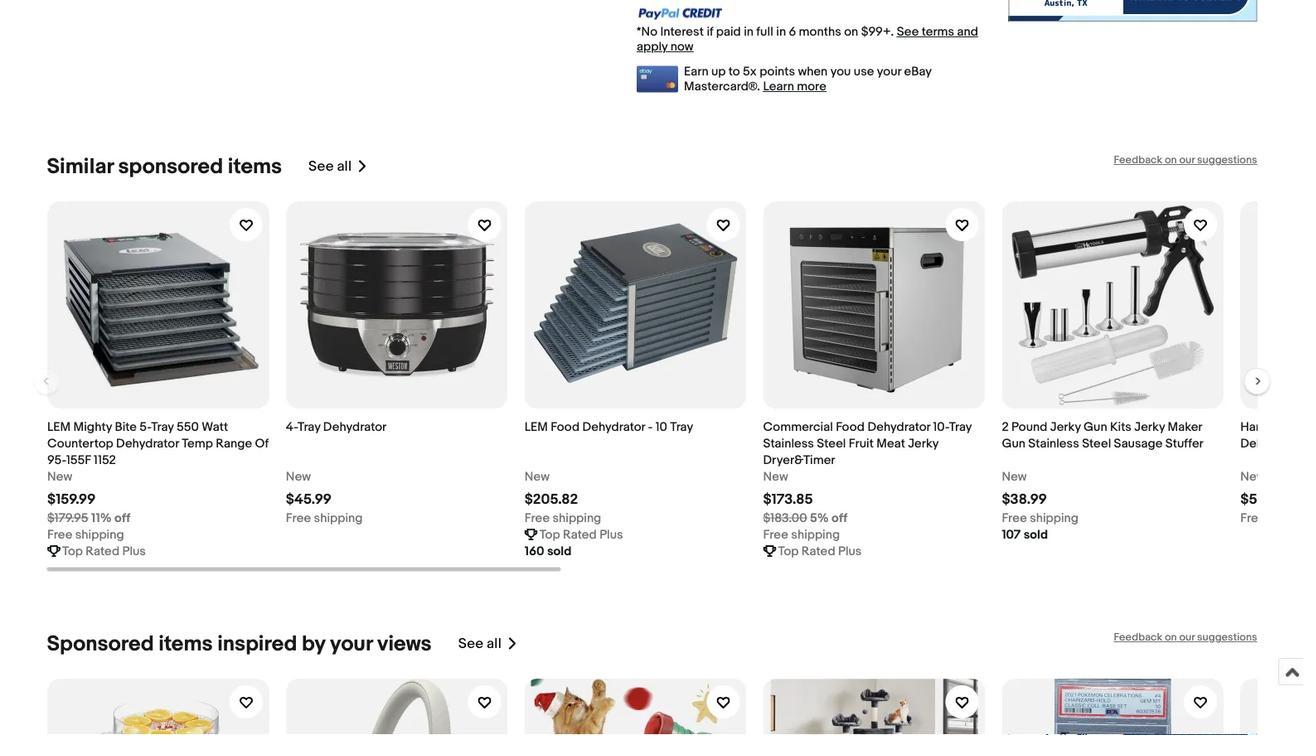Task type: locate. For each thing, give the bounding box(es) containing it.
See all text field
[[308, 158, 352, 175]]

2 horizontal spatial rated
[[801, 544, 835, 558]]

1 stainless from the left
[[763, 436, 814, 451]]

your inside earn up to 5x points when you use your ebay mastercard®.
[[877, 64, 901, 79]]

dryer&timer
[[763, 452, 835, 467]]

free shipping text field down $45.99
[[286, 510, 362, 526]]

items left see all text box
[[228, 154, 282, 180]]

jerky up sausage
[[1134, 419, 1165, 434]]

2 feedback from the top
[[1114, 631, 1163, 644]]

plus down new $205.82 free shipping
[[599, 527, 623, 542]]

free shipping text field down $205.82
[[524, 510, 601, 526]]

0 horizontal spatial food
[[550, 419, 579, 434]]

0 horizontal spatial in
[[744, 24, 754, 39]]

dehydrator up meat
[[867, 419, 930, 434]]

1 vertical spatial suggestions
[[1197, 631, 1257, 644]]

Free shippin text field
[[1240, 510, 1304, 526]]

1 vertical spatial see
[[308, 158, 334, 175]]

1 vertical spatial feedback on our suggestions
[[1114, 631, 1257, 644]]

free shipping text field down 11%
[[47, 526, 124, 543]]

learn
[[763, 79, 794, 94]]

shipping down $205.82
[[552, 510, 601, 525]]

hamilton be
[[1240, 419, 1304, 451]]

off right 5%
[[831, 510, 847, 525]]

free inside new $45.99 free shipping
[[286, 510, 311, 525]]

0 horizontal spatial rated
[[85, 544, 119, 558]]

1 feedback on our suggestions from the top
[[1114, 154, 1257, 167]]

0 horizontal spatial jerky
[[908, 436, 938, 451]]

free inside new $205.82 free shipping
[[524, 510, 549, 525]]

gun
[[1083, 419, 1107, 434], [1001, 436, 1025, 451]]

new text field up $45.99
[[286, 468, 311, 485]]

gun down 2 at the bottom
[[1001, 436, 1025, 451]]

lem
[[47, 419, 70, 434], [524, 419, 547, 434]]

top rated plus text field down 5%
[[778, 543, 861, 559]]

free inside new $38.99 free shipping 107 sold
[[1001, 510, 1027, 525]]

food
[[550, 419, 579, 434], [835, 419, 864, 434]]

2 new text field from the left
[[286, 468, 311, 485]]

2 suggestions from the top
[[1197, 631, 1257, 644]]

see
[[897, 24, 919, 39], [308, 158, 334, 175], [458, 636, 484, 653]]

plus down 'previous price $179.95 11% off' text field
[[122, 544, 145, 558]]

1 horizontal spatial items
[[228, 154, 282, 180]]

shipping inside new $205.82 free shipping
[[552, 510, 601, 525]]

tray inside lem mighty bite 5-tray 550 watt countertop dehydrator temp range of 95-155f 1152 new $159.99 $179.95 11% off free shipping
[[151, 419, 173, 434]]

Free shipping text field
[[524, 510, 601, 526], [1001, 510, 1078, 526], [763, 526, 840, 543]]

1 horizontal spatial top
[[539, 527, 560, 542]]

2 vertical spatial on
[[1165, 631, 1177, 644]]

new $54.99 free shippin
[[1240, 469, 1304, 525]]

food up fruit
[[835, 419, 864, 434]]

shipping inside new $38.99 free shipping 107 sold
[[1029, 510, 1078, 525]]

New text field
[[524, 468, 549, 485], [1240, 468, 1265, 485]]

0 horizontal spatial stainless
[[763, 436, 814, 451]]

1 food from the left
[[550, 419, 579, 434]]

Top Rated Plus text field
[[539, 526, 623, 543], [62, 543, 145, 559], [778, 543, 861, 559]]

your right by
[[330, 631, 373, 657]]

0 horizontal spatial sold
[[547, 544, 571, 558]]

off inside commercial food dehydrator 10-tray stainless steel fruit meat jerky dryer&timer new $173.85 $183.00 5% off free shipping
[[831, 510, 847, 525]]

all for sponsored items inspired by your views
[[487, 636, 501, 653]]

shipping down 11%
[[75, 527, 124, 542]]

commercial
[[763, 419, 833, 434]]

temp
[[181, 436, 213, 451]]

10
[[655, 419, 667, 434]]

shipping down 5%
[[791, 527, 840, 542]]

free up the 107 at the bottom of page
[[1001, 510, 1027, 525]]

top rated plus text field down 11%
[[62, 543, 145, 559]]

new text field up $54.99 text box
[[1240, 468, 1265, 485]]

5%
[[810, 510, 828, 525]]

3 tray from the left
[[670, 419, 693, 434]]

stainless down the pound
[[1028, 436, 1079, 451]]

1 horizontal spatial all
[[487, 636, 501, 653]]

0 vertical spatial feedback on our suggestions
[[1114, 154, 1257, 167]]

plus down previous price $183.00 5% off text field
[[838, 544, 861, 558]]

0 vertical spatial see
[[897, 24, 919, 39]]

top rated plus down 5%
[[778, 544, 861, 558]]

1 vertical spatial sold
[[547, 544, 571, 558]]

New text field
[[47, 468, 72, 485], [286, 468, 311, 485], [763, 468, 788, 485], [1001, 468, 1027, 485]]

months
[[799, 24, 841, 39]]

2 stainless from the left
[[1028, 436, 1079, 451]]

new $205.82 free shipping
[[524, 469, 601, 525]]

free shipping text field down $183.00
[[763, 526, 840, 543]]

2 steel from the left
[[1082, 436, 1111, 451]]

0 vertical spatial all
[[337, 158, 352, 175]]

0 horizontal spatial free shipping text field
[[524, 510, 601, 526]]

2 feedback on our suggestions link from the top
[[1114, 631, 1257, 644]]

1 vertical spatial our
[[1179, 631, 1195, 644]]

160 sold text field
[[524, 543, 571, 559]]

dehydrator inside commercial food dehydrator 10-tray stainless steel fruit meat jerky dryer&timer new $173.85 $183.00 5% off free shipping
[[867, 419, 930, 434]]

free down $54.99
[[1240, 510, 1265, 525]]

$45.99
[[286, 491, 331, 508]]

4 tray from the left
[[949, 419, 971, 434]]

1 vertical spatial all
[[487, 636, 501, 653]]

160
[[524, 544, 544, 558]]

5 new from the left
[[1001, 469, 1027, 484]]

1 in from the left
[[744, 24, 754, 39]]

dehydrator left -
[[582, 419, 645, 434]]

new up $205.82
[[524, 469, 549, 484]]

1 horizontal spatial in
[[776, 24, 786, 39]]

1 vertical spatial items
[[159, 631, 213, 657]]

4 new text field from the left
[[1001, 468, 1027, 485]]

free down $205.82
[[524, 510, 549, 525]]

107
[[1001, 527, 1021, 542]]

1 our from the top
[[1179, 154, 1195, 167]]

1 horizontal spatial sold
[[1023, 527, 1048, 542]]

new inside new $54.99 free shippin
[[1240, 469, 1265, 484]]

jerky down 10-
[[908, 436, 938, 451]]

stuffer
[[1165, 436, 1203, 451]]

2 horizontal spatial top
[[778, 544, 798, 558]]

0 horizontal spatial top rated plus
[[62, 544, 145, 558]]

rated down 5%
[[801, 544, 835, 558]]

$159.99 text field
[[47, 491, 95, 508]]

in left full
[[744, 24, 754, 39]]

0 horizontal spatial off
[[114, 510, 130, 525]]

2 our from the top
[[1179, 631, 1195, 644]]

new text field up $38.99
[[1001, 468, 1027, 485]]

see all
[[308, 158, 352, 175], [458, 636, 501, 653]]

by
[[302, 631, 325, 657]]

1 horizontal spatial rated
[[563, 527, 596, 542]]

free down $45.99
[[286, 510, 311, 525]]

stainless down commercial
[[763, 436, 814, 451]]

gun left kits
[[1083, 419, 1107, 434]]

you
[[831, 64, 851, 79]]

11%
[[91, 510, 111, 525]]

fruit
[[848, 436, 873, 451]]

0 horizontal spatial see
[[308, 158, 334, 175]]

1 tray from the left
[[151, 419, 173, 434]]

$38.99 text field
[[1001, 491, 1047, 508]]

0 horizontal spatial your
[[330, 631, 373, 657]]

*no
[[637, 24, 658, 39]]

learn more
[[763, 79, 827, 94]]

1 new text field from the left
[[524, 468, 549, 485]]

sold inside text box
[[547, 544, 571, 558]]

items left inspired
[[159, 631, 213, 657]]

top rated plus text field up 160 sold
[[539, 526, 623, 543]]

sold right the 107 at the bottom of page
[[1023, 527, 1048, 542]]

new text field up $173.85
[[763, 468, 788, 485]]

1 vertical spatial gun
[[1001, 436, 1025, 451]]

new for $45.99
[[286, 469, 311, 484]]

tray left 2 at the bottom
[[949, 419, 971, 434]]

1 horizontal spatial lem
[[524, 419, 547, 434]]

see for inspired
[[458, 636, 484, 653]]

-
[[648, 419, 652, 434]]

free inside commercial food dehydrator 10-tray stainless steel fruit meat jerky dryer&timer new $173.85 $183.00 5% off free shipping
[[763, 527, 788, 542]]

1 new from the left
[[47, 469, 72, 484]]

see terms and apply now
[[637, 24, 978, 54]]

free inside new $54.99 free shippin
[[1240, 510, 1265, 525]]

now
[[671, 39, 694, 54]]

0 vertical spatial your
[[877, 64, 901, 79]]

1 horizontal spatial free shipping text field
[[286, 510, 362, 526]]

sold
[[1023, 527, 1048, 542], [547, 544, 571, 558]]

1 horizontal spatial plus
[[599, 527, 623, 542]]

$159.99
[[47, 491, 95, 508]]

1 horizontal spatial steel
[[1082, 436, 1111, 451]]

1 horizontal spatial new text field
[[1240, 468, 1265, 485]]

free down $179.95 on the bottom of the page
[[47, 527, 72, 542]]

1 vertical spatial feedback
[[1114, 631, 1163, 644]]

tray right 10
[[670, 419, 693, 434]]

top rated plus for free
[[778, 544, 861, 558]]

4 new from the left
[[763, 469, 788, 484]]

1 suggestions from the top
[[1197, 154, 1257, 167]]

new inside new $45.99 free shipping
[[286, 469, 311, 484]]

0 vertical spatial see all
[[308, 158, 352, 175]]

1 horizontal spatial see all
[[458, 636, 501, 653]]

0 vertical spatial gun
[[1083, 419, 1107, 434]]

0 horizontal spatial new text field
[[524, 468, 549, 485]]

1 steel from the left
[[817, 436, 846, 451]]

new text field down 95-
[[47, 468, 72, 485]]

our
[[1179, 154, 1195, 167], [1179, 631, 1195, 644]]

dehydrator
[[323, 419, 386, 434], [582, 419, 645, 434], [867, 419, 930, 434], [116, 436, 179, 451]]

1 vertical spatial feedback on our suggestions link
[[1114, 631, 1257, 644]]

1 vertical spatial see all link
[[458, 631, 518, 657]]

and
[[957, 24, 978, 39]]

0 horizontal spatial all
[[337, 158, 352, 175]]

2 new from the left
[[286, 469, 311, 484]]

ebay
[[904, 64, 932, 79]]

on for sponsored items inspired by your views
[[1165, 631, 1177, 644]]

2 horizontal spatial see
[[897, 24, 919, 39]]

1 horizontal spatial jerky
[[1050, 419, 1081, 434]]

new up $45.99
[[286, 469, 311, 484]]

free for $45.99
[[286, 510, 311, 525]]

stainless
[[763, 436, 814, 451], [1028, 436, 1079, 451]]

free for $205.82
[[524, 510, 549, 525]]

lem for lem mighty bite 5-tray 550 watt countertop dehydrator temp range of 95-155f 1152 new $159.99 $179.95 11% off free shipping
[[47, 419, 70, 434]]

steel
[[817, 436, 846, 451], [1082, 436, 1111, 451]]

2 horizontal spatial free shipping text field
[[1001, 510, 1078, 526]]

top rated plus
[[539, 527, 623, 542], [62, 544, 145, 558], [778, 544, 861, 558]]

0 vertical spatial see all link
[[308, 154, 368, 180]]

sold right 160
[[547, 544, 571, 558]]

jerky right the pound
[[1050, 419, 1081, 434]]

free
[[286, 510, 311, 525], [524, 510, 549, 525], [1001, 510, 1027, 525], [1240, 510, 1265, 525], [47, 527, 72, 542], [763, 527, 788, 542]]

steel left fruit
[[817, 436, 846, 451]]

hamilton
[[1240, 419, 1291, 434]]

2 horizontal spatial jerky
[[1134, 419, 1165, 434]]

feedback on our suggestions for similar sponsored items
[[1114, 154, 1257, 167]]

feedback on our suggestions for sponsored items inspired by your views
[[1114, 631, 1257, 644]]

lem up $205.82 text field
[[524, 419, 547, 434]]

new down 95-
[[47, 469, 72, 484]]

rated for $159.99
[[85, 544, 119, 558]]

0 vertical spatial our
[[1179, 154, 1195, 167]]

shippin
[[1268, 510, 1304, 525]]

free down $183.00
[[763, 527, 788, 542]]

top down $179.95 on the bottom of the page
[[62, 544, 82, 558]]

1 lem from the left
[[47, 419, 70, 434]]

shipping down $45.99
[[314, 510, 362, 525]]

in left 6
[[776, 24, 786, 39]]

rated down 11%
[[85, 544, 119, 558]]

0 vertical spatial suggestions
[[1197, 154, 1257, 167]]

1 horizontal spatial see all link
[[458, 631, 518, 657]]

0 horizontal spatial steel
[[817, 436, 846, 451]]

0 horizontal spatial plus
[[122, 544, 145, 558]]

feedback for sponsored items inspired by your views
[[1114, 631, 1163, 644]]

advertisement region
[[1009, 0, 1257, 21]]

new up $54.99 text box
[[1240, 469, 1265, 484]]

new up $173.85
[[763, 469, 788, 484]]

2 vertical spatial see
[[458, 636, 484, 653]]

rated up 160 sold
[[563, 527, 596, 542]]

0 vertical spatial feedback on our suggestions link
[[1114, 154, 1257, 167]]

2 new text field from the left
[[1240, 468, 1265, 485]]

0 horizontal spatial see all
[[308, 158, 352, 175]]

rated
[[563, 527, 596, 542], [85, 544, 119, 558], [801, 544, 835, 558]]

tray left 550
[[151, 419, 173, 434]]

1 new text field from the left
[[47, 468, 72, 485]]

0 horizontal spatial lem
[[47, 419, 70, 434]]

1 off from the left
[[114, 510, 130, 525]]

lem food dehydrator - 10 tray
[[524, 419, 693, 434]]

0 horizontal spatial top rated plus text field
[[62, 543, 145, 559]]

top
[[539, 527, 560, 542], [62, 544, 82, 558], [778, 544, 798, 558]]

see all link
[[308, 154, 368, 180], [458, 631, 518, 657]]

3 new from the left
[[524, 469, 549, 484]]

tray up new $45.99 free shipping
[[297, 419, 320, 434]]

free for $54.99
[[1240, 510, 1265, 525]]

2 horizontal spatial top rated plus
[[778, 544, 861, 558]]

steel down kits
[[1082, 436, 1111, 451]]

feedback on our suggestions link for similar sponsored items
[[1114, 154, 1257, 167]]

Free shipping text field
[[286, 510, 362, 526], [47, 526, 124, 543]]

0 vertical spatial items
[[228, 154, 282, 180]]

0 horizontal spatial gun
[[1001, 436, 1025, 451]]

all for similar sponsored items
[[337, 158, 352, 175]]

new up $38.99
[[1001, 469, 1027, 484]]

free shipping text field down $38.99 text field
[[1001, 510, 1078, 526]]

0 vertical spatial feedback
[[1114, 154, 1163, 167]]

$179.95
[[47, 510, 88, 525]]

new inside new $38.99 free shipping 107 sold
[[1001, 469, 1027, 484]]

1 vertical spatial on
[[1165, 154, 1177, 167]]

new inside new $205.82 free shipping
[[524, 469, 549, 484]]

top rated plus text field for $159.99
[[62, 543, 145, 559]]

previous price $179.95 11% off text field
[[47, 510, 130, 526]]

dehydrator right 4-
[[323, 419, 386, 434]]

range
[[215, 436, 252, 451]]

plus for $159.99
[[122, 544, 145, 558]]

new text field for $159.99
[[47, 468, 72, 485]]

dehydrator down 5-
[[116, 436, 179, 451]]

2 feedback on our suggestions from the top
[[1114, 631, 1257, 644]]

see all for sponsored items inspired by your views
[[458, 636, 501, 653]]

2 off from the left
[[831, 510, 847, 525]]

your right 'use' in the right of the page
[[877, 64, 901, 79]]

shipping inside new $45.99 free shipping
[[314, 510, 362, 525]]

1 feedback from the top
[[1114, 154, 1163, 167]]

1 vertical spatial see all
[[458, 636, 501, 653]]

2 pound jerky gun kits jerky maker gun stainless steel sausage stuffer
[[1001, 419, 1203, 451]]

learn more link
[[763, 79, 827, 94]]

food up new $205.82 free shipping
[[550, 419, 579, 434]]

top down $183.00
[[778, 544, 798, 558]]

2 lem from the left
[[524, 419, 547, 434]]

items
[[228, 154, 282, 180], [159, 631, 213, 657]]

1 horizontal spatial off
[[831, 510, 847, 525]]

top rated plus down 11%
[[62, 544, 145, 558]]

10-
[[933, 419, 949, 434]]

feedback
[[1114, 154, 1163, 167], [1114, 631, 1163, 644]]

0 vertical spatial on
[[844, 24, 858, 39]]

free inside lem mighty bite 5-tray 550 watt countertop dehydrator temp range of 95-155f 1152 new $159.99 $179.95 11% off free shipping
[[47, 527, 72, 542]]

1 feedback on our suggestions link from the top
[[1114, 154, 1257, 167]]

1 horizontal spatial your
[[877, 64, 901, 79]]

top rated plus up 160 sold
[[539, 527, 623, 542]]

new text field up $205.82
[[524, 468, 549, 485]]

1 horizontal spatial stainless
[[1028, 436, 1079, 451]]

See all text field
[[458, 636, 501, 653]]

new text field for $173.85
[[763, 468, 788, 485]]

3 new text field from the left
[[763, 468, 788, 485]]

0 vertical spatial sold
[[1023, 527, 1048, 542]]

mighty
[[73, 419, 112, 434]]

lem inside lem mighty bite 5-tray 550 watt countertop dehydrator temp range of 95-155f 1152 new $159.99 $179.95 11% off free shipping
[[47, 419, 70, 434]]

off right 11%
[[114, 510, 130, 525]]

our for similar sponsored items
[[1179, 154, 1195, 167]]

0 horizontal spatial see all link
[[308, 154, 368, 180]]

6 new from the left
[[1240, 469, 1265, 484]]

shipping up "107 sold" text box
[[1029, 510, 1078, 525]]

lem up countertop
[[47, 419, 70, 434]]

in
[[744, 24, 754, 39], [776, 24, 786, 39]]

sponsored
[[118, 154, 223, 180]]

steel inside 2 pound jerky gun kits jerky maker gun stainless steel sausage stuffer
[[1082, 436, 1111, 451]]

1 horizontal spatial free shipping text field
[[763, 526, 840, 543]]

food inside commercial food dehydrator 10-tray stainless steel fruit meat jerky dryer&timer new $173.85 $183.00 5% off free shipping
[[835, 419, 864, 434]]

see all link for similar sponsored items
[[308, 154, 368, 180]]

plus
[[599, 527, 623, 542], [122, 544, 145, 558], [838, 544, 861, 558]]

top up 160 sold text box at the left of the page
[[539, 527, 560, 542]]

1 horizontal spatial see
[[458, 636, 484, 653]]

1 horizontal spatial food
[[835, 419, 864, 434]]

0 horizontal spatial top
[[62, 544, 82, 558]]

2 horizontal spatial plus
[[838, 544, 861, 558]]

2 food from the left
[[835, 419, 864, 434]]

2 horizontal spatial top rated plus text field
[[778, 543, 861, 559]]



Task type: describe. For each thing, give the bounding box(es) containing it.
4-
[[286, 419, 297, 434]]

views
[[377, 631, 432, 657]]

2 tray from the left
[[297, 419, 320, 434]]

shipping inside commercial food dehydrator 10-tray stainless steel fruit meat jerky dryer&timer new $173.85 $183.00 5% off free shipping
[[791, 527, 840, 542]]

0 horizontal spatial free shipping text field
[[47, 526, 124, 543]]

more
[[797, 79, 827, 94]]

shipping inside lem mighty bite 5-tray 550 watt countertop dehydrator temp range of 95-155f 1152 new $159.99 $179.95 11% off free shipping
[[75, 527, 124, 542]]

meat
[[876, 436, 905, 451]]

1 vertical spatial your
[[330, 631, 373, 657]]

mastercard®.
[[684, 79, 760, 94]]

sponsored items inspired by your views
[[47, 631, 432, 657]]

5x
[[743, 64, 757, 79]]

new $38.99 free shipping 107 sold
[[1001, 469, 1078, 542]]

feedback for similar sponsored items
[[1114, 154, 1163, 167]]

tray inside commercial food dehydrator 10-tray stainless steel fruit meat jerky dryer&timer new $173.85 $183.00 5% off free shipping
[[949, 419, 971, 434]]

free shipping text field for $205.82
[[524, 510, 601, 526]]

top rated plus text field for free
[[778, 543, 861, 559]]

kits
[[1110, 419, 1131, 434]]

4-tray dehydrator
[[286, 419, 386, 434]]

lem mighty bite 5-tray 550 watt countertop dehydrator temp range of 95-155f 1152 new $159.99 $179.95 11% off free shipping
[[47, 419, 268, 542]]

new text field for $205.82
[[524, 468, 549, 485]]

sold inside new $38.99 free shipping 107 sold
[[1023, 527, 1048, 542]]

free shipping text field for $38.99
[[1001, 510, 1078, 526]]

see for items
[[308, 158, 334, 175]]

2
[[1001, 419, 1008, 434]]

top for free
[[778, 544, 798, 558]]

6
[[789, 24, 796, 39]]

similar sponsored items
[[47, 154, 282, 180]]

jerky inside commercial food dehydrator 10-tray stainless steel fruit meat jerky dryer&timer new $173.85 $183.00 5% off free shipping
[[908, 436, 938, 451]]

of
[[254, 436, 268, 451]]

shipping for $45.99
[[314, 510, 362, 525]]

2 in from the left
[[776, 24, 786, 39]]

$45.99 text field
[[286, 491, 331, 508]]

if
[[707, 24, 713, 39]]

suggestions for sponsored items inspired by your views
[[1197, 631, 1257, 644]]

new for $38.99
[[1001, 469, 1027, 484]]

ebay mastercard image
[[637, 66, 678, 92]]

use
[[854, 64, 874, 79]]

lem for lem food dehydrator - 10 tray
[[524, 419, 547, 434]]

full
[[756, 24, 774, 39]]

earn up to 5x points when you use your ebay mastercard®.
[[684, 64, 932, 94]]

stainless inside 2 pound jerky gun kits jerky maker gun stainless steel sausage stuffer
[[1028, 436, 1079, 451]]

new text field for $38.99
[[1001, 468, 1027, 485]]

suggestions for similar sponsored items
[[1197, 154, 1257, 167]]

160 sold
[[524, 544, 571, 558]]

sausage
[[1114, 436, 1162, 451]]

1 horizontal spatial gun
[[1083, 419, 1107, 434]]

new text field for $54.99
[[1240, 468, 1265, 485]]

$173.85 text field
[[763, 491, 813, 508]]

food for commercial food dehydrator 10-tray stainless steel fruit meat jerky dryer&timer new $173.85 $183.00 5% off free shipping
[[835, 419, 864, 434]]

our for sponsored items inspired by your views
[[1179, 631, 1195, 644]]

paid
[[716, 24, 741, 39]]

new for $54.99
[[1240, 469, 1265, 484]]

to
[[729, 64, 740, 79]]

up
[[711, 64, 726, 79]]

107 sold text field
[[1001, 526, 1048, 543]]

earn
[[684, 64, 709, 79]]

new text field for $45.99
[[286, 468, 311, 485]]

5-
[[139, 419, 151, 434]]

food for lem food dehydrator - 10 tray
[[550, 419, 579, 434]]

feedback on our suggestions link for sponsored items inspired by your views
[[1114, 631, 1257, 644]]

550
[[176, 419, 199, 434]]

maker
[[1167, 419, 1202, 434]]

$183.00
[[763, 510, 807, 525]]

1152
[[93, 452, 116, 467]]

commercial food dehydrator 10-tray stainless steel fruit meat jerky dryer&timer new $173.85 $183.00 5% off free shipping
[[763, 419, 971, 542]]

$54.99
[[1240, 491, 1286, 508]]

pound
[[1011, 419, 1047, 434]]

steel inside commercial food dehydrator 10-tray stainless steel fruit meat jerky dryer&timer new $173.85 $183.00 5% off free shipping
[[817, 436, 846, 451]]

free for $38.99
[[1001, 510, 1027, 525]]

on for similar sponsored items
[[1165, 154, 1177, 167]]

see all link for sponsored items inspired by your views
[[458, 631, 518, 657]]

155f
[[66, 452, 91, 467]]

new inside lem mighty bite 5-tray 550 watt countertop dehydrator temp range of 95-155f 1152 new $159.99 $179.95 11% off free shipping
[[47, 469, 72, 484]]

dehydrator inside lem mighty bite 5-tray 550 watt countertop dehydrator temp range of 95-155f 1152 new $159.99 $179.95 11% off free shipping
[[116, 436, 179, 451]]

inspired
[[217, 631, 297, 657]]

bite
[[114, 419, 136, 434]]

$54.99 text field
[[1240, 491, 1286, 508]]

sponsored
[[47, 631, 154, 657]]

$99+.
[[861, 24, 894, 39]]

1 horizontal spatial top rated plus text field
[[539, 526, 623, 543]]

terms
[[922, 24, 955, 39]]

$38.99
[[1001, 491, 1047, 508]]

0 horizontal spatial items
[[159, 631, 213, 657]]

dehydrator for commercial food dehydrator 10-tray stainless steel fruit meat jerky dryer&timer new $173.85 $183.00 5% off free shipping
[[867, 419, 930, 434]]

new inside commercial food dehydrator 10-tray stainless steel fruit meat jerky dryer&timer new $173.85 $183.00 5% off free shipping
[[763, 469, 788, 484]]

new $45.99 free shipping
[[286, 469, 362, 525]]

when
[[798, 64, 828, 79]]

see all for similar sponsored items
[[308, 158, 352, 175]]

apply
[[637, 39, 668, 54]]

$205.82
[[524, 491, 578, 508]]

points
[[760, 64, 795, 79]]

rated for free
[[801, 544, 835, 558]]

plus for free
[[838, 544, 861, 558]]

95-
[[47, 452, 66, 467]]

$173.85
[[763, 491, 813, 508]]

paypal credit image
[[637, 7, 723, 20]]

shipping for $38.99
[[1029, 510, 1078, 525]]

previous price $183.00 5% off text field
[[763, 510, 847, 526]]

dehydrator for 4-tray dehydrator
[[323, 419, 386, 434]]

off inside lem mighty bite 5-tray 550 watt countertop dehydrator temp range of 95-155f 1152 new $159.99 $179.95 11% off free shipping
[[114, 510, 130, 525]]

see terms and apply now link
[[637, 24, 978, 54]]

see inside see terms and apply now
[[897, 24, 919, 39]]

top for $159.99
[[62, 544, 82, 558]]

interest
[[660, 24, 704, 39]]

stainless inside commercial food dehydrator 10-tray stainless steel fruit meat jerky dryer&timer new $173.85 $183.00 5% off free shipping
[[763, 436, 814, 451]]

*no interest if paid in full in 6 months on $99+.
[[637, 24, 897, 39]]

shipping for $205.82
[[552, 510, 601, 525]]

be
[[1294, 419, 1304, 434]]

1 horizontal spatial top rated plus
[[539, 527, 623, 542]]

countertop
[[47, 436, 113, 451]]

new for $205.82
[[524, 469, 549, 484]]

similar
[[47, 154, 113, 180]]

top rated plus for $159.99
[[62, 544, 145, 558]]

watt
[[201, 419, 228, 434]]

$205.82 text field
[[524, 491, 578, 508]]

dehydrator for lem food dehydrator - 10 tray
[[582, 419, 645, 434]]



Task type: vqa. For each thing, say whether or not it's contained in the screenshot.
the left See all link
yes



